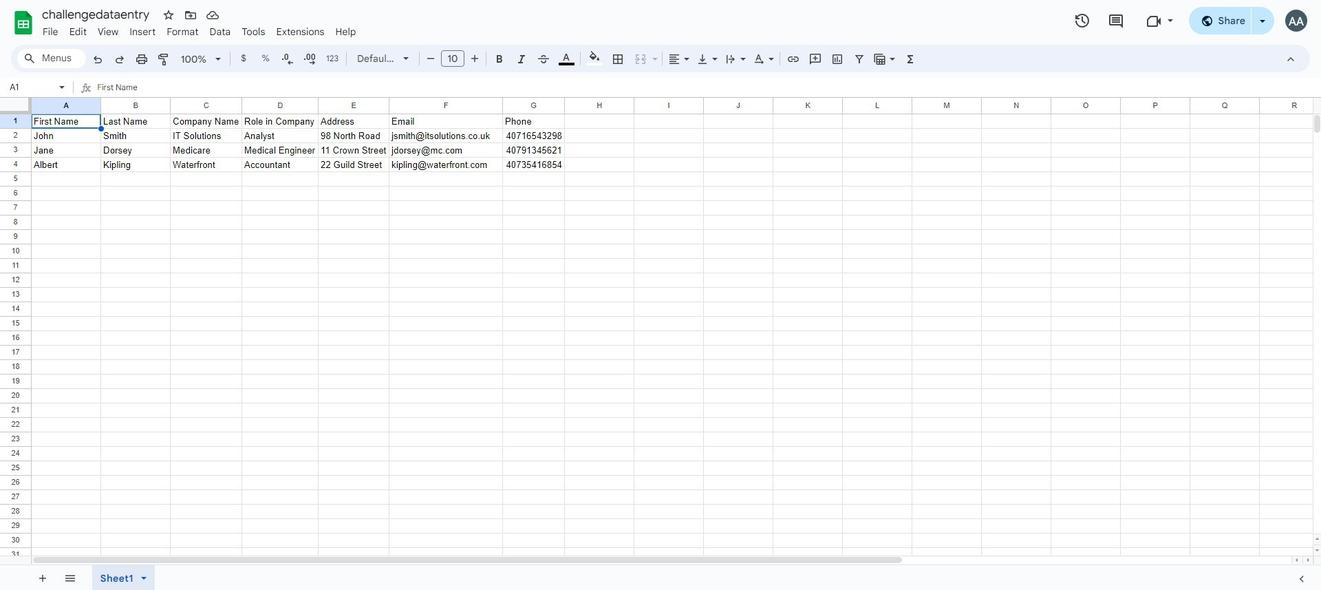 Task type: describe. For each thing, give the bounding box(es) containing it.
share. anyone with the link. anyone who has the link can access. no sign-in required. image
[[1201, 14, 1213, 27]]

create a filter image
[[853, 52, 867, 66]]

move image
[[184, 8, 198, 22]]

Font size field
[[441, 50, 470, 67]]

decrease font size (ctrl+shift+comma) image
[[424, 52, 438, 65]]

borders image
[[610, 49, 626, 68]]

4 menu item from the left
[[124, 23, 161, 40]]

Menus field
[[17, 49, 86, 68]]

Star checkbox
[[159, 6, 178, 25]]

all sheets image
[[59, 567, 81, 589]]

italic (ctrl+i) image
[[515, 52, 529, 66]]

9 menu item from the left
[[330, 23, 362, 40]]

text color image
[[559, 49, 575, 65]]

hide the menus (ctrl+shift+f) image
[[1285, 52, 1298, 66]]

decrease decimal places image
[[281, 52, 295, 66]]

3 menu item from the left
[[92, 23, 124, 40]]

strikethrough (alt+shift+5) image
[[537, 52, 551, 66]]

increase font size (ctrl+shift+period) image
[[468, 52, 482, 65]]

5 menu item from the left
[[161, 23, 204, 40]]

add sheet image
[[35, 571, 48, 583]]

insert chart image
[[831, 52, 845, 66]]

Zoom text field
[[178, 50, 211, 69]]

name box (ctrl + j) element
[[4, 79, 69, 96]]

1 toolbar from the left
[[28, 565, 86, 590]]

fill color image
[[587, 49, 603, 65]]



Task type: vqa. For each thing, say whether or not it's contained in the screenshot.
Menu bar BANNER
yes



Task type: locate. For each thing, give the bounding box(es) containing it.
document status: saved to drive. image
[[206, 8, 220, 22]]

merge cells image
[[634, 52, 648, 66]]

quick sharing actions image
[[1261, 20, 1266, 41]]

last edit was 4 hours ago image
[[1074, 12, 1091, 29]]

Rename text field
[[37, 6, 158, 22]]

Zoom field
[[176, 49, 227, 70]]

2 menu item from the left
[[64, 23, 92, 40]]

insert link (ctrl+k) image
[[787, 52, 801, 66]]

select merge type image
[[649, 50, 658, 54]]

paint format image
[[157, 52, 171, 66]]

menu bar
[[37, 18, 362, 41]]

font list. default (arial) selected. option
[[357, 49, 395, 68]]

toolbar
[[28, 565, 86, 590], [87, 565, 166, 590]]

show all comments image
[[1108, 13, 1125, 29]]

2 toolbar from the left
[[87, 565, 166, 590]]

bold (ctrl+b) image
[[493, 52, 507, 66]]

menu bar banner
[[0, 0, 1322, 590]]

undo (ctrl+z) image
[[91, 52, 105, 66]]

Font size text field
[[442, 50, 464, 67]]

1 menu item from the left
[[37, 23, 64, 40]]

insert comment (ctrl+alt+m) image
[[809, 52, 823, 66]]

print (ctrl+p) image
[[135, 52, 149, 66]]

application
[[0, 0, 1322, 590]]

1 horizontal spatial toolbar
[[87, 565, 166, 590]]

7 menu item from the left
[[236, 23, 271, 40]]

8 menu item from the left
[[271, 23, 330, 40]]

menu bar inside menu bar banner
[[37, 18, 362, 41]]

menu item
[[37, 23, 64, 40], [64, 23, 92, 40], [92, 23, 124, 40], [124, 23, 161, 40], [161, 23, 204, 40], [204, 23, 236, 40], [236, 23, 271, 40], [271, 23, 330, 40], [330, 23, 362, 40]]

None text field
[[97, 79, 1322, 97], [6, 81, 56, 94], [97, 79, 1322, 97], [6, 81, 56, 94]]

6 menu item from the left
[[204, 23, 236, 40]]

main toolbar
[[85, 48, 923, 71]]

0 horizontal spatial toolbar
[[28, 565, 86, 590]]

star image
[[162, 8, 176, 22]]

increase decimal places image
[[303, 52, 317, 66]]

sheets home image
[[11, 10, 36, 35]]

functions image
[[903, 49, 919, 68]]

redo (ctrl+y) image
[[113, 52, 127, 66]]



